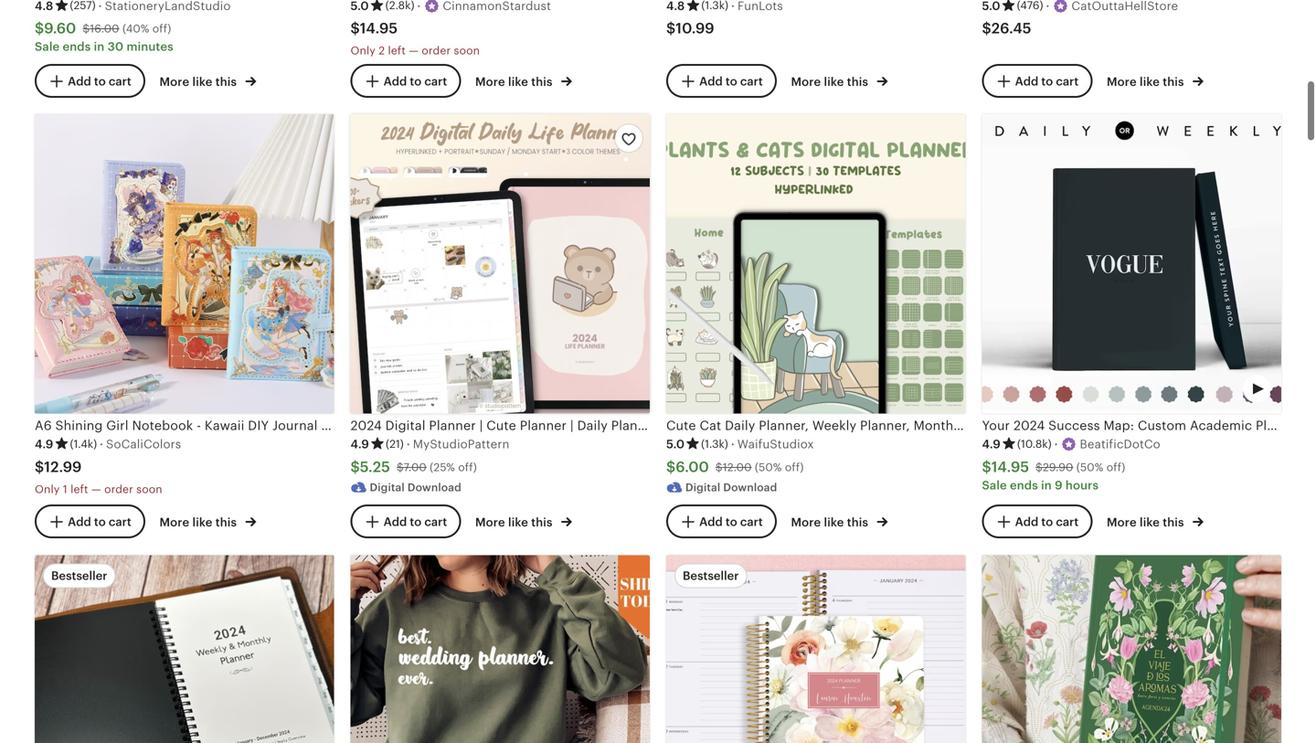 Task type: locate. For each thing, give the bounding box(es) containing it.
0 horizontal spatial digital download
[[370, 481, 462, 494]]

ends down the 9.60
[[63, 40, 91, 54]]

add down 26.45 at right top
[[1015, 75, 1039, 88]]

0 vertical spatial ends
[[63, 40, 91, 54]]

1 horizontal spatial bestseller
[[683, 569, 739, 583]]

order
[[422, 44, 451, 57], [104, 483, 133, 495]]

2 download from the left
[[723, 481, 777, 494]]

order inside $ 14.95 only 2 left — order soon
[[422, 44, 451, 57]]

1 horizontal spatial order
[[422, 44, 451, 57]]

left right the 1
[[70, 483, 88, 495]]

·
[[100, 438, 103, 451], [407, 438, 410, 451], [731, 438, 735, 451], [1055, 438, 1058, 451]]

add down the 2
[[384, 75, 407, 88]]

2 4.9 from the left
[[351, 438, 369, 451]]

$ 9.60 $ 16.00 (40% off) sale ends in 30 minutes
[[35, 20, 173, 54]]

0 horizontal spatial left
[[70, 483, 88, 495]]

0 horizontal spatial order
[[104, 483, 133, 495]]

download down 12.00
[[723, 481, 777, 494]]

left for 14.95
[[388, 44, 406, 57]]

add to cart button down the 2
[[351, 64, 461, 98]]

digital for 5.25
[[370, 481, 405, 494]]

1 vertical spatial order
[[104, 483, 133, 495]]

1 4.9 from the left
[[35, 438, 53, 451]]

$ 10.99
[[666, 20, 715, 37]]

0 horizontal spatial product video element
[[666, 555, 966, 743]]

14.95 down (10.8k)
[[992, 459, 1029, 475]]

minutes
[[127, 40, 173, 54]]

7.00
[[404, 461, 427, 474]]

14.95 inside $ 14.95 only 2 left — order soon
[[360, 20, 398, 37]]

left inside $ 14.95 only 2 left — order soon
[[388, 44, 406, 57]]

add to cart
[[68, 75, 131, 88], [384, 75, 447, 88], [699, 75, 763, 88], [1015, 75, 1079, 88], [68, 515, 131, 529], [384, 515, 447, 529], [699, 515, 763, 529], [1015, 515, 1079, 529]]

0 horizontal spatial download
[[408, 481, 462, 494]]

more
[[160, 75, 189, 89], [475, 75, 505, 89], [791, 75, 821, 89], [1107, 75, 1137, 89], [160, 516, 189, 529], [475, 516, 505, 529], [791, 516, 821, 529], [1107, 516, 1137, 529]]

0 vertical spatial —
[[409, 44, 419, 57]]

digital down 5.25
[[370, 481, 405, 494]]

12.99
[[44, 459, 82, 475]]

add for add to cart button underneath the 2
[[384, 75, 407, 88]]

30
[[108, 40, 124, 54]]

2 digital download from the left
[[686, 481, 777, 494]]

left for 12.99
[[70, 483, 88, 495]]

1 horizontal spatial ends
[[1010, 478, 1038, 492]]

· right (1.4k)
[[100, 438, 103, 451]]

more like this
[[160, 75, 240, 89], [475, 75, 556, 89], [791, 75, 872, 89], [1107, 75, 1187, 89], [160, 516, 240, 529], [475, 516, 556, 529], [791, 516, 872, 529], [1107, 516, 1187, 529]]

order right the 2
[[422, 44, 451, 57]]

order right the 1
[[104, 483, 133, 495]]

1 horizontal spatial bestseller link
[[666, 555, 966, 743]]

only inside $ 14.95 only 2 left — order soon
[[351, 44, 376, 57]]

1 vertical spatial ends
[[1010, 478, 1038, 492]]

ends for 14.95
[[1010, 478, 1038, 492]]

in left 9
[[1041, 478, 1052, 492]]

1 vertical spatial —
[[91, 483, 101, 495]]

digital download for 5.25
[[370, 481, 462, 494]]

soon
[[454, 44, 480, 57], [136, 483, 162, 495]]

1 vertical spatial left
[[70, 483, 88, 495]]

0 horizontal spatial 4.9
[[35, 438, 53, 451]]

12.00
[[723, 461, 752, 474]]

0 horizontal spatial bestseller
[[51, 569, 107, 583]]

0 vertical spatial only
[[351, 44, 376, 57]]

soon right the 2
[[454, 44, 480, 57]]

order inside the $ 12.99 only 1 left — order soon
[[104, 483, 133, 495]]

14.95 for sale
[[992, 459, 1029, 475]]

add to cart down 9
[[1015, 515, 1079, 529]]

1 horizontal spatial sale
[[982, 478, 1007, 492]]

only left the 1
[[35, 483, 60, 495]]

1 vertical spatial product video element
[[666, 555, 966, 743]]

1 horizontal spatial only
[[351, 44, 376, 57]]

1 horizontal spatial digital
[[686, 481, 721, 494]]

more like this link for add to cart button below the 1
[[160, 512, 256, 531]]

in left 30
[[94, 40, 105, 54]]

0 horizontal spatial (50%
[[755, 461, 782, 474]]

ends left 9
[[1010, 478, 1038, 492]]

more like this link for add to cart button under 9
[[1107, 512, 1204, 531]]

0 horizontal spatial —
[[91, 483, 101, 495]]

4.9 up 5.25
[[351, 438, 369, 451]]

(50% inside $ 14.95 $ 29.90 (50% off) sale ends in 9 hours
[[1077, 461, 1104, 474]]

left
[[388, 44, 406, 57], [70, 483, 88, 495]]

sale inside $ 9.60 $ 16.00 (40% off) sale ends in 30 minutes
[[35, 40, 60, 54]]

download down (25%
[[408, 481, 462, 494]]

$ 14.95 only 2 left — order soon
[[351, 20, 480, 57]]

add to cart button down $ 6.00 $ 12.00 (50% off)
[[666, 505, 777, 539]]

0 vertical spatial order
[[422, 44, 451, 57]]

only for 12.99
[[35, 483, 60, 495]]

soon inside the $ 12.99 only 1 left — order soon
[[136, 483, 162, 495]]

off) inside $ 9.60 $ 16.00 (40% off) sale ends in 30 minutes
[[152, 23, 171, 35]]

· right (10.8k)
[[1055, 438, 1058, 451]]

soon for 12.99
[[136, 483, 162, 495]]

0 vertical spatial 14.95
[[360, 20, 398, 37]]

$
[[35, 20, 44, 37], [351, 20, 360, 37], [666, 20, 676, 37], [982, 20, 992, 37], [83, 23, 90, 35], [35, 459, 44, 475], [351, 459, 360, 475], [666, 459, 676, 475], [982, 459, 992, 475], [397, 461, 404, 474], [716, 461, 723, 474], [1036, 461, 1043, 474]]

only for 14.95
[[351, 44, 376, 57]]

sale down the 9.60
[[35, 40, 60, 54]]

add for add to cart button under $ 6.00 $ 12.00 (50% off)
[[699, 515, 723, 529]]

(50% right 12.00
[[755, 461, 782, 474]]

— inside $ 14.95 only 2 left — order soon
[[409, 44, 419, 57]]

add for add to cart button below the 1
[[68, 515, 91, 529]]

add to cart button
[[35, 64, 145, 98], [351, 64, 461, 98], [666, 64, 777, 98], [982, 64, 1093, 98], [35, 505, 145, 539], [351, 505, 461, 539], [666, 505, 777, 539], [982, 505, 1093, 539]]

left right the 2
[[388, 44, 406, 57]]

— right the 1
[[91, 483, 101, 495]]

1 vertical spatial sale
[[982, 478, 1007, 492]]

cart
[[109, 75, 131, 88], [425, 75, 447, 88], [740, 75, 763, 88], [1056, 75, 1079, 88], [109, 515, 131, 529], [425, 515, 447, 529], [740, 515, 763, 529], [1056, 515, 1079, 529]]

add down 10.99
[[699, 75, 723, 88]]

ends inside $ 9.60 $ 16.00 (40% off) sale ends in 30 minutes
[[63, 40, 91, 54]]

1 horizontal spatial digital download
[[686, 481, 777, 494]]

sale left 9
[[982, 478, 1007, 492]]

0 horizontal spatial in
[[94, 40, 105, 54]]

only
[[351, 44, 376, 57], [35, 483, 60, 495]]

0 horizontal spatial digital
[[370, 481, 405, 494]]

this
[[216, 75, 237, 89], [531, 75, 553, 89], [847, 75, 869, 89], [1163, 75, 1184, 89], [216, 516, 237, 529], [531, 516, 553, 529], [847, 516, 869, 529], [1163, 516, 1184, 529]]

sale inside $ 14.95 $ 29.90 (50% off) sale ends in 9 hours
[[982, 478, 1007, 492]]

0 horizontal spatial ends
[[63, 40, 91, 54]]

1 horizontal spatial product video element
[[982, 114, 1282, 414]]

off) inside $ 14.95 $ 29.90 (50% off) sale ends in 9 hours
[[1107, 461, 1126, 474]]

off)
[[152, 23, 171, 35], [458, 461, 477, 474], [785, 461, 804, 474], [1107, 461, 1126, 474]]

1 digital download from the left
[[370, 481, 462, 494]]

add to cart button down 10.99
[[666, 64, 777, 98]]

digital download down 7.00
[[370, 481, 462, 494]]

2 digital from the left
[[686, 481, 721, 494]]

off) up minutes
[[152, 23, 171, 35]]

(25%
[[430, 461, 455, 474]]

· right (1.3k)
[[731, 438, 735, 451]]

ends
[[63, 40, 91, 54], [1010, 478, 1038, 492]]

16.00
[[90, 23, 119, 35]]

in
[[94, 40, 105, 54], [1041, 478, 1052, 492]]

digital download
[[370, 481, 462, 494], [686, 481, 777, 494]]

add to cart down 7.00
[[384, 515, 447, 529]]

off) inside $ 6.00 $ 12.00 (50% off)
[[785, 461, 804, 474]]

like
[[192, 75, 213, 89], [508, 75, 528, 89], [824, 75, 844, 89], [1140, 75, 1160, 89], [192, 516, 213, 529], [508, 516, 528, 529], [824, 516, 844, 529], [1140, 516, 1160, 529]]

1 vertical spatial soon
[[136, 483, 162, 495]]

off) right (25%
[[458, 461, 477, 474]]

1 horizontal spatial 4.9
[[351, 438, 369, 451]]

add down the $ 12.99 only 1 left — order soon in the bottom left of the page
[[68, 515, 91, 529]]

(1.4k)
[[70, 438, 97, 450]]

2 (50% from the left
[[1077, 461, 1104, 474]]

1 vertical spatial only
[[35, 483, 60, 495]]

(50% inside $ 6.00 $ 12.00 (50% off)
[[755, 461, 782, 474]]

1 horizontal spatial (50%
[[1077, 461, 1104, 474]]

off) for 9.60
[[152, 23, 171, 35]]

4.9 for 14.95
[[982, 438, 1001, 451]]

4.9 left (10.8k)
[[982, 438, 1001, 451]]

1 vertical spatial 14.95
[[992, 459, 1029, 475]]

add down "$ 5.25 $ 7.00 (25% off)"
[[384, 515, 407, 529]]

add for add to cart button underneath 26.45 at right top
[[1015, 75, 1039, 88]]

0 vertical spatial sale
[[35, 40, 60, 54]]

in for 9.60
[[94, 40, 105, 54]]

0 horizontal spatial only
[[35, 483, 60, 495]]

add to cart button down 9
[[982, 505, 1093, 539]]

1 horizontal spatial in
[[1041, 478, 1052, 492]]

add
[[68, 75, 91, 88], [384, 75, 407, 88], [699, 75, 723, 88], [1015, 75, 1039, 88], [68, 515, 91, 529], [384, 515, 407, 529], [699, 515, 723, 529], [1015, 515, 1039, 529]]

soon for 14.95
[[454, 44, 480, 57]]

download
[[408, 481, 462, 494], [723, 481, 777, 494]]

1 digital from the left
[[370, 481, 405, 494]]

1 horizontal spatial 14.95
[[992, 459, 1029, 475]]

digital download down $ 6.00 $ 12.00 (50% off)
[[686, 481, 777, 494]]

sale
[[35, 40, 60, 54], [982, 478, 1007, 492]]

order for 14.95
[[422, 44, 451, 57]]

(50%
[[755, 461, 782, 474], [1077, 461, 1104, 474]]

1 download from the left
[[408, 481, 462, 494]]

0 vertical spatial soon
[[454, 44, 480, 57]]

add down $ 9.60 $ 16.00 (40% off) sale ends in 30 minutes
[[68, 75, 91, 88]]

off) right 29.90
[[1107, 461, 1126, 474]]

0 vertical spatial in
[[94, 40, 105, 54]]

4 · from the left
[[1055, 438, 1058, 451]]

14.95 inside $ 14.95 $ 29.90 (50% off) sale ends in 9 hours
[[992, 459, 1029, 475]]

only left the 2
[[351, 44, 376, 57]]

bestseller
[[51, 569, 107, 583], [683, 569, 739, 583]]

$ inside "$ 5.25 $ 7.00 (25% off)"
[[397, 461, 404, 474]]

1 vertical spatial in
[[1041, 478, 1052, 492]]

— right the 2
[[409, 44, 419, 57]]

soon inside $ 14.95 only 2 left — order soon
[[454, 44, 480, 57]]

26.45
[[992, 20, 1032, 37]]

only inside the $ 12.99 only 1 left — order soon
[[35, 483, 60, 495]]

more like this link
[[160, 71, 256, 90], [475, 71, 572, 90], [791, 71, 888, 90], [1107, 71, 1204, 90], [160, 512, 256, 531], [475, 512, 572, 531], [791, 512, 888, 531], [1107, 512, 1204, 531]]

9.60
[[44, 20, 76, 37]]

0 vertical spatial left
[[388, 44, 406, 57]]

sale for 9.60
[[35, 40, 60, 54]]

left inside the $ 12.99 only 1 left — order soon
[[70, 483, 88, 495]]

to
[[94, 75, 106, 88], [410, 75, 422, 88], [726, 75, 737, 88], [1042, 75, 1053, 88], [94, 515, 106, 529], [410, 515, 422, 529], [726, 515, 737, 529], [1042, 515, 1053, 529]]

2 · from the left
[[407, 438, 410, 451]]

add for add to cart button under 10.99
[[699, 75, 723, 88]]

0 horizontal spatial sale
[[35, 40, 60, 54]]

1 horizontal spatial download
[[723, 481, 777, 494]]

download for 6.00
[[723, 481, 777, 494]]

1 (50% from the left
[[755, 461, 782, 474]]

in inside $ 9.60 $ 16.00 (40% off) sale ends in 30 minutes
[[94, 40, 105, 54]]

0 vertical spatial product video element
[[982, 114, 1282, 414]]

(1.3k)
[[701, 438, 728, 450]]

in inside $ 14.95 $ 29.90 (50% off) sale ends in 9 hours
[[1041, 478, 1052, 492]]

(40%
[[122, 23, 149, 35]]

1 horizontal spatial —
[[409, 44, 419, 57]]

4.9 up 12.99
[[35, 438, 53, 451]]

off) inside "$ 5.25 $ 7.00 (25% off)"
[[458, 461, 477, 474]]

(10.8k)
[[1017, 438, 1052, 450]]

14.95
[[360, 20, 398, 37], [992, 459, 1029, 475]]

product video element
[[982, 114, 1282, 414], [666, 555, 966, 743]]

4.9
[[35, 438, 53, 451], [351, 438, 369, 451], [982, 438, 1001, 451]]

off) right 12.00
[[785, 461, 804, 474]]

· right "(21)"
[[407, 438, 410, 451]]

add to cart button down 30
[[35, 64, 145, 98]]

ends inside $ 14.95 $ 29.90 (50% off) sale ends in 9 hours
[[1010, 478, 1038, 492]]

add for add to cart button below 7.00
[[384, 515, 407, 529]]

0 horizontal spatial bestseller link
[[35, 555, 334, 743]]

add down $ 14.95 $ 29.90 (50% off) sale ends in 9 hours
[[1015, 515, 1039, 529]]

3 4.9 from the left
[[982, 438, 1001, 451]]

0 horizontal spatial 14.95
[[360, 20, 398, 37]]

more like this link for add to cart button under 10.99
[[791, 71, 888, 90]]

14.95 up the 2
[[360, 20, 398, 37]]

1 · from the left
[[100, 438, 103, 451]]

29.90
[[1043, 461, 1074, 474]]

1 horizontal spatial soon
[[454, 44, 480, 57]]

· for 6.00
[[731, 438, 735, 451]]

0 horizontal spatial soon
[[136, 483, 162, 495]]

add for add to cart button under 30
[[68, 75, 91, 88]]

3 · from the left
[[731, 438, 735, 451]]

2 horizontal spatial 4.9
[[982, 438, 1001, 451]]

— inside the $ 12.99 only 1 left — order soon
[[91, 483, 101, 495]]

(50% up the hours
[[1077, 461, 1104, 474]]

$ 14.95 $ 29.90 (50% off) sale ends in 9 hours
[[982, 459, 1126, 492]]

sale for 14.95
[[982, 478, 1007, 492]]

in for 14.95
[[1041, 478, 1052, 492]]

bestseller link
[[35, 555, 334, 743], [666, 555, 966, 743]]

digital
[[370, 481, 405, 494], [686, 481, 721, 494]]

more like this link for add to cart button under 30
[[160, 71, 256, 90]]

soon right the 1
[[136, 483, 162, 495]]

1 horizontal spatial left
[[388, 44, 406, 57]]

· for 14.95
[[1055, 438, 1058, 451]]

—
[[409, 44, 419, 57], [91, 483, 101, 495]]

add to cart down 12.00
[[699, 515, 763, 529]]

ends for 9.60
[[63, 40, 91, 54]]

off) for 14.95
[[1107, 461, 1126, 474]]

digital down 6.00
[[686, 481, 721, 494]]

add down 6.00
[[699, 515, 723, 529]]



Task type: vqa. For each thing, say whether or not it's contained in the screenshot.
Only for 14.95
yes



Task type: describe. For each thing, give the bounding box(es) containing it.
2024 digital planner | cute planner | daily planner, weekly planner, monthly planner | notepad goodnotes notability | ipad planner image
[[351, 114, 650, 414]]

$ 5.25 $ 7.00 (25% off)
[[351, 459, 477, 475]]

add to cart button down 7.00
[[351, 505, 461, 539]]

add to cart down $ 14.95 only 2 left — order soon
[[384, 75, 447, 88]]

(50% for 6.00
[[755, 461, 782, 474]]

hours
[[1066, 478, 1099, 492]]

10.99
[[676, 20, 715, 37]]

off) for 6.00
[[785, 461, 804, 474]]

1 bestseller link from the left
[[35, 555, 334, 743]]

14.95 for order
[[360, 20, 398, 37]]

5.25
[[360, 459, 390, 475]]

$ inside $ 6.00 $ 12.00 (50% off)
[[716, 461, 723, 474]]

add to cart down 10.99
[[699, 75, 763, 88]]

— for 14.95
[[409, 44, 419, 57]]

5.0
[[666, 438, 685, 451]]

add to cart down the $ 12.99 only 1 left — order soon in the bottom left of the page
[[68, 515, 131, 529]]

4.9 for 12.99
[[35, 438, 53, 451]]

add to cart down 30
[[68, 75, 131, 88]]

a6 shining girl notebook - kawaii diy journal with bookmark and designed magnetic buckle soft leather cover- 224 colorful pages image
[[35, 114, 334, 414]]

2 bestseller link from the left
[[666, 555, 966, 743]]

personalized weekly planner 2024 | 12 month calendar | 6x9 weekly planner 2023-2024 | custom agenda | 2024 planner | flirty florals blush image
[[666, 555, 966, 743]]

more like this link for add to cart button underneath the 2
[[475, 71, 572, 90]]

(21)
[[386, 438, 404, 450]]

digital download for 6.00
[[686, 481, 777, 494]]

add for add to cart button under 9
[[1015, 515, 1039, 529]]

$ 6.00 $ 12.00 (50% off)
[[666, 459, 804, 475]]

product video element for the 'your 2024 success map: custom academic planner | daily, weekly, monthly | bound hardcover or softcover | great gift for her' image on the right
[[982, 114, 1282, 414]]

· for 5.25
[[407, 438, 410, 451]]

add to cart button down 26.45 at right top
[[982, 64, 1093, 98]]

more like this link for add to cart button under $ 6.00 $ 12.00 (50% off)
[[791, 512, 888, 531]]

2024 planner, planner refill only image
[[35, 555, 334, 743]]

$ inside the $ 12.99 only 1 left — order soon
[[35, 459, 44, 475]]

download for 5.25
[[408, 481, 462, 494]]

6.00
[[676, 459, 709, 475]]

— for 12.99
[[91, 483, 101, 495]]

add to cart button down the 1
[[35, 505, 145, 539]]

your 2024 success map: custom academic planner | daily, weekly, monthly | bound hardcover or softcover | great gift for her image
[[982, 114, 1282, 414]]

1
[[63, 483, 67, 495]]

best wedding planner ever sweatshirt | wedding planning crewneck | gift for wedding planner | wedding planner appreciation gift idea - 199p image
[[351, 555, 650, 743]]

2
[[379, 44, 385, 57]]

1 bestseller from the left
[[51, 569, 107, 583]]

more like this link for add to cart button below 7.00
[[475, 512, 572, 531]]

$ 26.45
[[982, 20, 1032, 37]]

$ 12.99 only 1 left — order soon
[[35, 459, 162, 495]]

off) for 5.25
[[458, 461, 477, 474]]

(50% for 14.95
[[1077, 461, 1104, 474]]

digital for 6.00
[[686, 481, 721, 494]]

9
[[1055, 478, 1063, 492]]

more like this link for add to cart button underneath 26.45 at right top
[[1107, 71, 1204, 90]]

cute cat daily planner, weekly planner, monthly planner | kawaii digital planner | digital notebook with tabs | goodnotes | notability image
[[666, 114, 966, 414]]

order for 12.99
[[104, 483, 133, 495]]

2 bestseller from the left
[[683, 569, 739, 583]]

add to cart down 26.45 at right top
[[1015, 75, 1079, 88]]

product video element for 'personalized weekly planner 2024 | 12 month calendar | 6x9 weekly planner 2023-2024 | custom agenda | 2024 planner | flirty florals blush' image
[[666, 555, 966, 743]]

$ inside $ 14.95 only 2 left — order soon
[[351, 20, 360, 37]]

agenda 2024 with color illustrations, aromatic plants, illustrated 2024 agenda, botanical illustrations, sewn binding, flower drawing image
[[982, 555, 1282, 743]]



